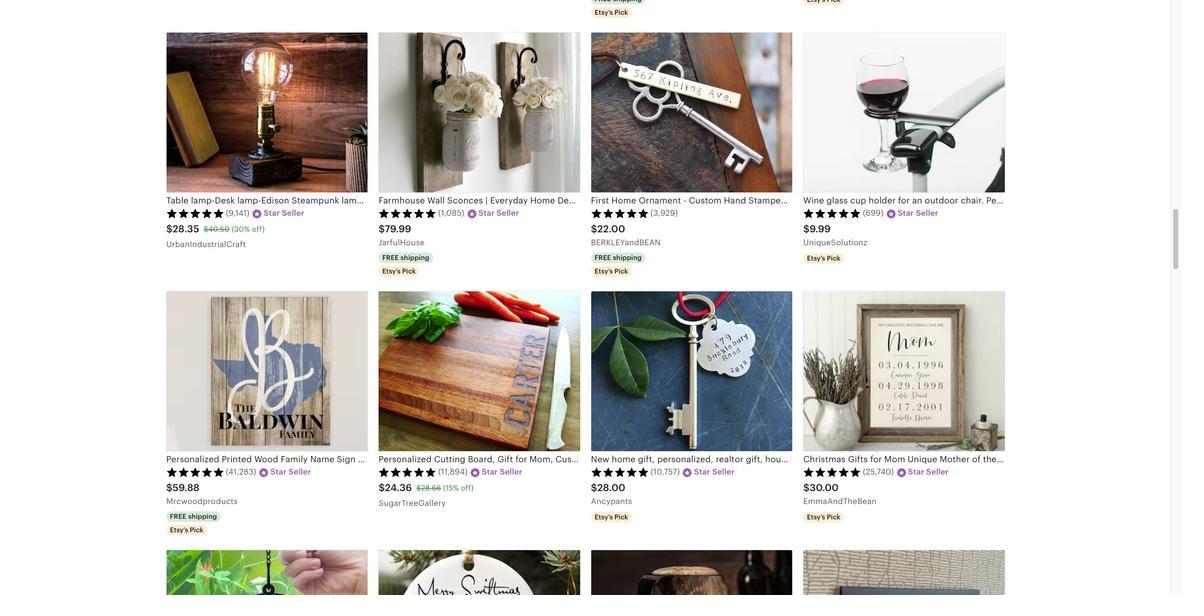 Task type: describe. For each thing, give the bounding box(es) containing it.
5 out of 5 stars image up the 24.36
[[379, 467, 436, 477]]

$ 28.00 ancypants
[[591, 482, 632, 506]]

2 gift, from the left
[[746, 454, 763, 464]]

star for 28.00
[[694, 468, 710, 477]]

5 out of 5 stars image for 22.00
[[591, 208, 649, 218]]

shipping for 22.00
[[613, 254, 642, 261]]

(11,894)
[[438, 468, 468, 477]]

$ for 24.36
[[379, 482, 385, 494]]

new home gift, personalized, realtor gift, housewarming, first home ornament, wedding gift, image
[[591, 291, 792, 451]]

star seller for 28.00
[[694, 468, 735, 477]]

$ 22.00 berkleyandbean
[[591, 223, 661, 247]]

mrcwoodproducts
[[166, 497, 238, 506]]

5 out of 5 stars image for 28.00
[[591, 467, 649, 477]]

berkleyandbean
[[591, 238, 661, 247]]

$ 30.00 emmaandthebean
[[803, 482, 877, 506]]

30.00
[[810, 482, 839, 494]]

(9,141)
[[226, 209, 250, 218]]

(10,757)
[[651, 468, 680, 477]]

star right (11,894)
[[482, 468, 498, 477]]

free shipping for 59.88
[[170, 513, 217, 520]]

seller for 28.00
[[712, 468, 735, 477]]

first home ornament - custom hand stamped housewarming gift - new house skeleton key - realtor closing gifts - rustic silver og image
[[591, 33, 792, 192]]

seller for 59.88
[[289, 468, 311, 477]]

sugartreegallery
[[379, 498, 446, 508]]

seller for 79.99
[[497, 209, 519, 218]]

79.99
[[385, 223, 411, 235]]

$ for 59.88
[[166, 482, 173, 494]]

personalized printed wood family name sign with established date and state shape design 16x20 image
[[166, 291, 368, 451]]

(15%
[[443, 484, 459, 492]]

star seller for 59.88
[[271, 468, 311, 477]]

seller for 9.99
[[916, 209, 939, 218]]

(25,740)
[[863, 468, 894, 477]]

6 gang:  custom labeled metal switch plate cover for toggle switches,  modern, retro designed & available in 5 finishes. image
[[803, 550, 1005, 595]]

star seller for 30.00
[[908, 468, 949, 477]]

seller right (11,894)
[[500, 468, 522, 477]]

$ for 28.00
[[591, 482, 597, 494]]

$ 79.99 jarfulhouse
[[379, 223, 425, 247]]

new home gift, personalized, realtor gift, housewarming, first home ornament, wedding gift,
[[591, 454, 979, 464]]

farmhouse wall sconces | everyday home decor | wooden pair of rustic sconces with hanging jars | housewarming gift | christmas gift for mom image
[[379, 33, 580, 192]]

emmaandthebean
[[803, 497, 877, 506]]

22.00
[[597, 223, 625, 235]]

(41,283)
[[226, 468, 256, 477]]

1 gift, from the left
[[638, 454, 655, 464]]

$ for 28.35
[[166, 223, 173, 235]]

2 home from the left
[[851, 454, 875, 464]]

$ for 79.99
[[379, 223, 385, 235]]

just breath, suncatcher, dandelion suncatcher, dandelion ornament, flower suncatcher, flower ornament, decoration gift for nature lover image
[[166, 550, 368, 595]]

28.00
[[597, 482, 626, 494]]

(3,929)
[[651, 209, 678, 218]]

28.66
[[421, 484, 441, 492]]

star for 79.99
[[479, 209, 495, 218]]

9.99
[[810, 223, 831, 235]]

$ 24.36 $ 28.66 (15% off) sugartreegallery
[[379, 482, 474, 508]]

seller for 30.00
[[926, 468, 949, 477]]

free for 59.88
[[170, 513, 187, 520]]

28.35
[[173, 223, 199, 235]]

$ for 30.00
[[803, 482, 810, 494]]

seller right (9,141)
[[282, 209, 304, 218]]



Task type: vqa. For each thing, say whether or not it's contained in the screenshot.
the left FREE
yes



Task type: locate. For each thing, give the bounding box(es) containing it.
free shipping down mrcwoodproducts
[[170, 513, 217, 520]]

shipping for 79.99
[[401, 254, 430, 261]]

star
[[264, 209, 280, 218], [479, 209, 495, 218], [898, 209, 914, 218], [271, 468, 287, 477], [482, 468, 498, 477], [694, 468, 710, 477], [908, 468, 924, 477]]

star seller down realtor
[[694, 468, 735, 477]]

star down ornament,
[[908, 468, 924, 477]]

etsy's
[[595, 9, 613, 16], [807, 254, 825, 262], [382, 267, 401, 275], [595, 267, 613, 275], [595, 513, 613, 521], [807, 513, 825, 521], [170, 526, 188, 534]]

free shipping down berkleyandbean
[[595, 254, 642, 261]]

merry christmas ornament - indie music christmas ornament - electro pop ornament - best friend gift for xmas - xmas gift decoration image
[[379, 550, 580, 595]]

2 horizontal spatial gift,
[[962, 454, 979, 464]]

new
[[591, 454, 610, 464]]

home
[[612, 454, 636, 464], [851, 454, 875, 464]]

free for 22.00
[[595, 254, 611, 261]]

first
[[832, 454, 849, 464]]

shipping down jarfulhouse
[[401, 254, 430, 261]]

star seller right (1,085)
[[479, 209, 519, 218]]

star seller right (9,141)
[[264, 209, 304, 218]]

star right (41,283)
[[271, 468, 287, 477]]

5 out of 5 stars image up 22.00
[[591, 208, 649, 218]]

5 out of 5 stars image up 59.88
[[166, 467, 224, 477]]

star for 59.88
[[271, 468, 287, 477]]

shipping down berkleyandbean
[[613, 254, 642, 261]]

wine glass cup holder for an outdoor chair. perfect gift. the wine hook.  patio, camp, adirondack, bag or other outdoor chair white elephant image
[[803, 33, 1005, 192]]

seller right (41,283)
[[289, 468, 311, 477]]

table lamp-desk lamp-edison steampunk lamp-rustic home decor-gift for men-farmhouse decor-home decor-desk accessories-industrial lighting image
[[166, 33, 368, 192]]

off) inside $ 28.35 $ 40.50 (30% off) urbanindustrialcraft
[[252, 225, 265, 233]]

$ 28.35 $ 40.50 (30% off) urbanindustrialcraft
[[166, 223, 265, 249]]

personalized cutting board, gift for mom, custom name, christmas, wedding gift, anniversary, engagement, gift for him, personalized womens image
[[379, 291, 580, 451]]

5 out of 5 stars image for 59.88
[[166, 467, 224, 477]]

5 out of 5 stars image up 28.35
[[166, 208, 224, 218]]

5 out of 5 stars image up 28.00
[[591, 467, 649, 477]]

$ for 9.99
[[803, 223, 810, 235]]

0 horizontal spatial off)
[[252, 225, 265, 233]]

etsy's pick
[[595, 9, 628, 16], [807, 254, 841, 262], [382, 267, 416, 275], [595, 267, 628, 275], [595, 513, 628, 521], [807, 513, 841, 521], [170, 526, 203, 534]]

christmas gifts for mom unique mother of the bride gift personalized gift from daughter gifts for mom gift mother of the groom gift birthday image
[[803, 291, 1005, 451]]

(30%
[[232, 225, 250, 233]]

$ inside $ 22.00 berkleyandbean
[[591, 223, 597, 235]]

$ inside the $ 79.99 jarfulhouse
[[379, 223, 385, 235]]

star right (699)
[[898, 209, 914, 218]]

star down personalized,
[[694, 468, 710, 477]]

2 horizontal spatial free
[[595, 254, 611, 261]]

1 horizontal spatial off)
[[461, 484, 474, 492]]

handcrafted viking horn mug (polished) - multiple engraving & size options - norse-style beer tankard - gifts for him image
[[591, 550, 792, 595]]

free for 79.99
[[382, 254, 399, 261]]

gift, right realtor
[[746, 454, 763, 464]]

0 horizontal spatial gift,
[[638, 454, 655, 464]]

star seller right (11,894)
[[482, 468, 522, 477]]

(699)
[[863, 209, 884, 218]]

wedding
[[923, 454, 959, 464]]

star right (9,141)
[[264, 209, 280, 218]]

personalized,
[[657, 454, 714, 464]]

free down berkleyandbean
[[595, 254, 611, 261]]

5 out of 5 stars image for 79.99
[[379, 208, 436, 218]]

free shipping for 79.99
[[382, 254, 430, 261]]

59.88
[[173, 482, 200, 494]]

star seller for 79.99
[[479, 209, 519, 218]]

star seller right (41,283)
[[271, 468, 311, 477]]

5 out of 5 stars image for 30.00
[[803, 467, 861, 477]]

0 horizontal spatial home
[[612, 454, 636, 464]]

5 out of 5 stars image down first
[[803, 467, 861, 477]]

star seller down wedding
[[908, 468, 949, 477]]

star seller
[[264, 209, 304, 218], [479, 209, 519, 218], [898, 209, 939, 218], [271, 468, 311, 477], [482, 468, 522, 477], [694, 468, 735, 477], [908, 468, 949, 477]]

ancypants
[[591, 497, 632, 506]]

$ inside $ 28.00 ancypants
[[591, 482, 597, 494]]

shipping down mrcwoodproducts
[[188, 513, 217, 520]]

pick
[[615, 9, 628, 16], [827, 254, 841, 262], [402, 267, 416, 275], [615, 267, 628, 275], [615, 513, 628, 521], [827, 513, 841, 521], [190, 526, 203, 534]]

seller
[[282, 209, 304, 218], [497, 209, 519, 218], [916, 209, 939, 218], [289, 468, 311, 477], [500, 468, 522, 477], [712, 468, 735, 477], [926, 468, 949, 477]]

5 out of 5 stars image up 9.99
[[803, 208, 861, 218]]

free
[[382, 254, 399, 261], [595, 254, 611, 261], [170, 513, 187, 520]]

1 horizontal spatial shipping
[[401, 254, 430, 261]]

0 horizontal spatial shipping
[[188, 513, 217, 520]]

$ inside $ 59.88 mrcwoodproducts
[[166, 482, 173, 494]]

1 horizontal spatial free shipping
[[382, 254, 430, 261]]

home up (25,740)
[[851, 454, 875, 464]]

star for 30.00
[[908, 468, 924, 477]]

free shipping down jarfulhouse
[[382, 254, 430, 261]]

free down jarfulhouse
[[382, 254, 399, 261]]

1 vertical spatial off)
[[461, 484, 474, 492]]

off)
[[252, 225, 265, 233], [461, 484, 474, 492]]

0 horizontal spatial free shipping
[[170, 513, 217, 520]]

5 out of 5 stars image up 79.99 on the top
[[379, 208, 436, 218]]

free down mrcwoodproducts
[[170, 513, 187, 520]]

star for 9.99
[[898, 209, 914, 218]]

1 home from the left
[[612, 454, 636, 464]]

home right new
[[612, 454, 636, 464]]

housewarming,
[[765, 454, 830, 464]]

gift, right wedding
[[962, 454, 979, 464]]

5 out of 5 stars image for 9.99
[[803, 208, 861, 218]]

seller down realtor
[[712, 468, 735, 477]]

free shipping for 22.00
[[595, 254, 642, 261]]

(1,085)
[[438, 209, 464, 218]]

gift,
[[638, 454, 655, 464], [746, 454, 763, 464], [962, 454, 979, 464]]

ornament,
[[877, 454, 920, 464]]

0 horizontal spatial free
[[170, 513, 187, 520]]

off) for 24.36
[[461, 484, 474, 492]]

$ 59.88 mrcwoodproducts
[[166, 482, 238, 506]]

0 vertical spatial off)
[[252, 225, 265, 233]]

3 gift, from the left
[[962, 454, 979, 464]]

2 horizontal spatial free shipping
[[595, 254, 642, 261]]

off) right (15%
[[461, 484, 474, 492]]

$ inside $ 9.99 uniquesolutionz
[[803, 223, 810, 235]]

2 horizontal spatial shipping
[[613, 254, 642, 261]]

jarfulhouse
[[379, 238, 425, 247]]

seller right (699)
[[916, 209, 939, 218]]

1 horizontal spatial free
[[382, 254, 399, 261]]

1 horizontal spatial gift,
[[746, 454, 763, 464]]

star seller right (699)
[[898, 209, 939, 218]]

40.50
[[208, 225, 230, 233]]

shipping for 59.88
[[188, 513, 217, 520]]

free shipping
[[382, 254, 430, 261], [595, 254, 642, 261], [170, 513, 217, 520]]

urbanindustrialcraft
[[166, 240, 246, 249]]

$ 9.99 uniquesolutionz
[[803, 223, 868, 247]]

off) inside $ 24.36 $ 28.66 (15% off) sugartreegallery
[[461, 484, 474, 492]]

5 out of 5 stars image
[[166, 208, 224, 218], [379, 208, 436, 218], [591, 208, 649, 218], [803, 208, 861, 218], [166, 467, 224, 477], [379, 467, 436, 477], [591, 467, 649, 477], [803, 467, 861, 477]]

1 horizontal spatial home
[[851, 454, 875, 464]]

24.36
[[385, 482, 412, 494]]

uniquesolutionz
[[803, 238, 868, 247]]

$ for 22.00
[[591, 223, 597, 235]]

$ inside $ 30.00 emmaandthebean
[[803, 482, 810, 494]]

$
[[166, 223, 173, 235], [379, 223, 385, 235], [591, 223, 597, 235], [803, 223, 810, 235], [204, 225, 208, 233], [166, 482, 173, 494], [379, 482, 385, 494], [591, 482, 597, 494], [803, 482, 810, 494], [416, 484, 421, 492]]

seller down wedding
[[926, 468, 949, 477]]

star right (1,085)
[[479, 209, 495, 218]]

realtor
[[716, 454, 744, 464]]

off) for 28.35
[[252, 225, 265, 233]]

seller right (1,085)
[[497, 209, 519, 218]]

gift, up (10,757)
[[638, 454, 655, 464]]

star seller for 9.99
[[898, 209, 939, 218]]

off) right (30%
[[252, 225, 265, 233]]

shipping
[[401, 254, 430, 261], [613, 254, 642, 261], [188, 513, 217, 520]]



